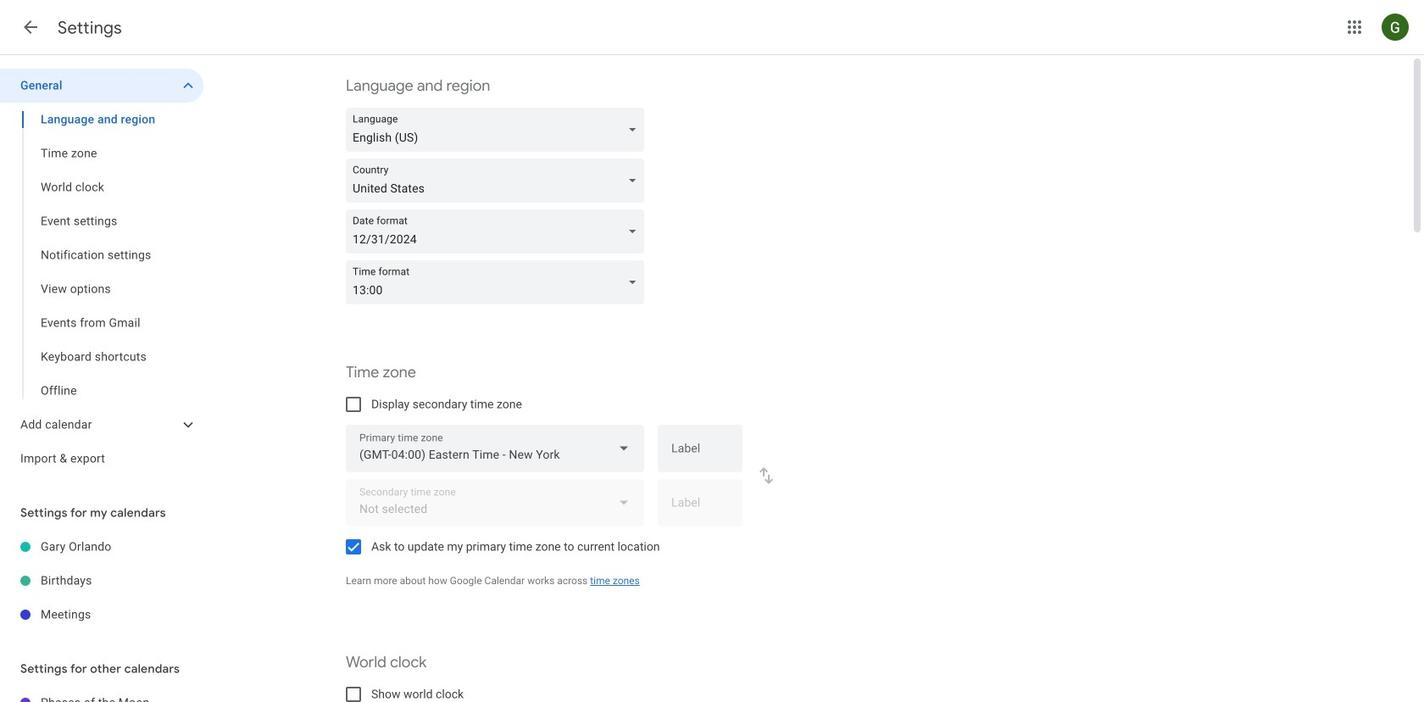 Task type: vqa. For each thing, say whether or not it's contained in the screenshot.
field
yes



Task type: locate. For each thing, give the bounding box(es) containing it.
group
[[0, 103, 204, 408]]

birthdays tree item
[[0, 564, 204, 598]]

phases of the moon tree item
[[0, 686, 204, 702]]

Label for secondary time zone. text field
[[672, 497, 729, 521]]

1 vertical spatial tree
[[0, 530, 204, 632]]

0 vertical spatial tree
[[0, 69, 204, 476]]

heading
[[58, 17, 122, 39]]

tree
[[0, 69, 204, 476], [0, 530, 204, 632]]

None field
[[346, 108, 651, 152], [346, 159, 651, 203], [346, 210, 651, 254], [346, 260, 651, 305], [346, 425, 645, 472], [346, 108, 651, 152], [346, 159, 651, 203], [346, 210, 651, 254], [346, 260, 651, 305], [346, 425, 645, 472]]

Label for primary time zone. text field
[[672, 443, 729, 467]]



Task type: describe. For each thing, give the bounding box(es) containing it.
swap time zones image
[[757, 466, 777, 486]]

2 tree from the top
[[0, 530, 204, 632]]

1 tree from the top
[[0, 69, 204, 476]]

meetings tree item
[[0, 598, 204, 632]]

general tree item
[[0, 69, 204, 103]]

gary orlando tree item
[[0, 530, 204, 564]]

go back image
[[20, 17, 41, 37]]



